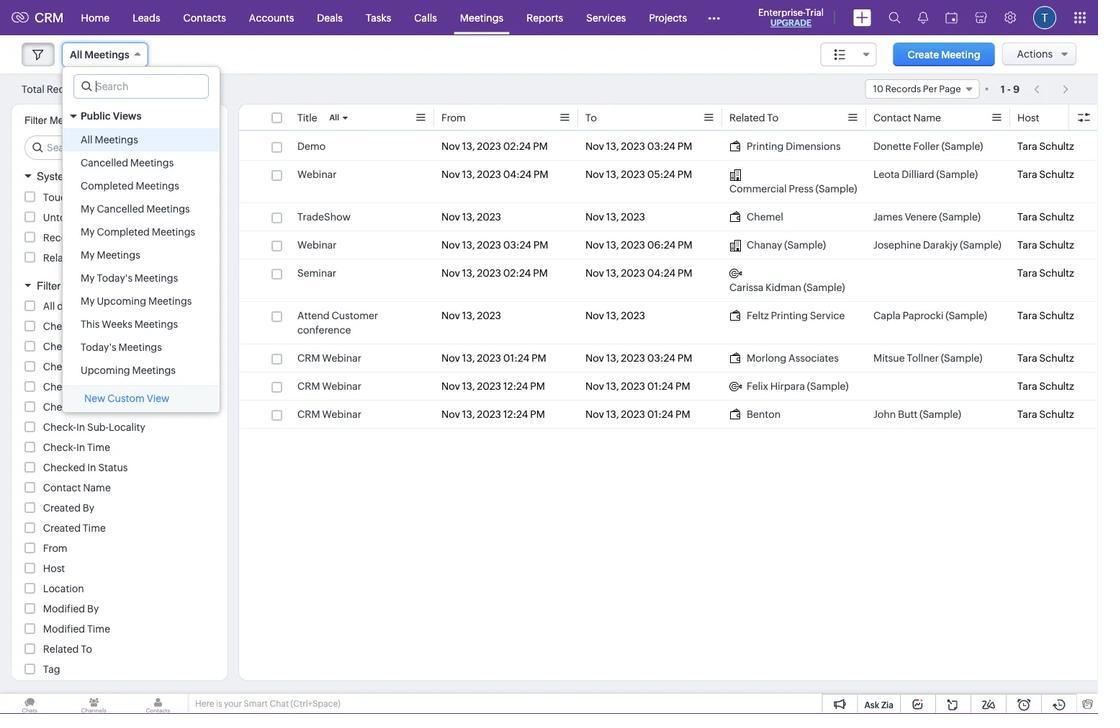Task type: vqa. For each thing, say whether or not it's contained in the screenshot.
operations,
no



Task type: describe. For each thing, give the bounding box(es) containing it.
tag
[[43, 664, 60, 675]]

my today's meetings option
[[63, 267, 220, 290]]

time for modified time
[[87, 623, 110, 635]]

(sample) for james venere (sample)
[[940, 211, 981, 223]]

in for country
[[76, 381, 85, 393]]

9 for 1 - 9
[[1014, 83, 1020, 95]]

new custom view
[[84, 393, 170, 404]]

commercial press (sample)
[[730, 183, 858, 195]]

in for address
[[76, 321, 85, 332]]

2 horizontal spatial to
[[768, 112, 779, 124]]

0 vertical spatial printing
[[747, 141, 784, 152]]

check- for check-in by
[[43, 341, 76, 352]]

today's meetings
[[81, 342, 162, 353]]

record
[[43, 232, 77, 243]]

modified time
[[43, 623, 110, 635]]

commercial
[[730, 183, 787, 195]]

by for created
[[83, 502, 94, 514]]

kidman
[[766, 282, 802, 293]]

enterprise-
[[759, 7, 806, 18]]

address
[[87, 321, 125, 332]]

my cancelled meetings
[[81, 203, 190, 215]]

tara for capla paprocki (sample)
[[1018, 310, 1038, 321]]

accounts
[[249, 12, 294, 23]]

leota dilliard (sample) link
[[874, 167, 979, 182]]

check-in city
[[43, 361, 106, 373]]

0 vertical spatial name
[[914, 112, 942, 124]]

printing dimensions link
[[730, 139, 841, 153]]

nov 13, 2023 03:24 pm for nov 13, 2023 02:24 pm
[[586, 141, 693, 152]]

touched
[[43, 191, 85, 203]]

upcoming inside option
[[81, 365, 130, 376]]

0 vertical spatial 04:24
[[504, 169, 532, 180]]

all right title
[[330, 113, 339, 122]]

0 vertical spatial cancelled
[[81, 157, 128, 169]]

completed meetings
[[81, 180, 179, 192]]

josephine
[[874, 239, 922, 251]]

0 vertical spatial nov 13, 2023 01:24 pm
[[442, 352, 547, 364]]

(ctrl+space)
[[291, 699, 341, 709]]

home
[[81, 12, 110, 23]]

records for untouched
[[98, 211, 137, 223]]

page
[[940, 84, 962, 94]]

dimensions
[[786, 141, 841, 152]]

printing dimensions
[[747, 141, 841, 152]]

james venere (sample)
[[874, 211, 981, 223]]

modified for modified by
[[43, 603, 85, 615]]

profile element
[[1025, 0, 1066, 35]]

john butt (sample)
[[874, 409, 962, 420]]

dilliard
[[902, 169, 935, 180]]

my completed meetings
[[81, 226, 195, 238]]

in for status
[[87, 462, 96, 473]]

crm link
[[12, 10, 64, 25]]

schultz for donette foller (sample)
[[1040, 141, 1075, 152]]

created for created by
[[43, 502, 81, 514]]

01:24 for benton
[[648, 409, 674, 420]]

webinar link for nov 13, 2023 03:24 pm
[[298, 238, 337, 252]]

all meetings inside field
[[70, 49, 129, 61]]

tara for donette foller (sample)
[[1018, 141, 1038, 152]]

per
[[924, 84, 938, 94]]

all inside option
[[81, 134, 93, 146]]

0 vertical spatial 01:24
[[504, 352, 530, 364]]

webinar link for nov 13, 2023 04:24 pm
[[298, 167, 337, 182]]

tara for james venere (sample)
[[1018, 211, 1038, 223]]

1 vertical spatial 03:24
[[504, 239, 532, 251]]

records for 10
[[886, 84, 922, 94]]

tara for john butt (sample)
[[1018, 409, 1038, 420]]

Search text field
[[74, 75, 208, 98]]

chanay
[[747, 239, 783, 251]]

(sample) for john butt (sample)
[[920, 409, 962, 420]]

modified for modified time
[[43, 623, 85, 635]]

upcoming meetings
[[81, 365, 176, 376]]

conference
[[298, 324, 351, 336]]

check-in time
[[43, 442, 110, 453]]

created time
[[43, 522, 106, 534]]

tara schultz for james venere (sample)
[[1018, 211, 1075, 223]]

title
[[298, 112, 317, 124]]

create menu element
[[845, 0, 881, 35]]

this weeks meetings
[[81, 318, 178, 330]]

12:24 for benton
[[504, 409, 529, 420]]

by up city
[[87, 341, 99, 352]]

row group containing demo
[[239, 133, 1099, 429]]

in for city
[[76, 361, 85, 373]]

crm for benton
[[298, 409, 320, 420]]

sub-
[[87, 422, 109, 433]]

create
[[908, 49, 940, 60]]

my today's meetings
[[81, 272, 178, 284]]

tara schultz for donette foller (sample)
[[1018, 141, 1075, 152]]

meetings left by
[[50, 115, 91, 126]]

search element
[[881, 0, 910, 35]]

by for filter
[[64, 279, 76, 292]]

attend
[[298, 310, 330, 321]]

ask
[[865, 700, 880, 710]]

location
[[43, 583, 84, 594]]

0 vertical spatial time
[[87, 442, 110, 453]]

create meeting
[[908, 49, 981, 60]]

mitsue tollner (sample)
[[874, 352, 983, 364]]

signals element
[[910, 0, 937, 35]]

8 tara from the top
[[1018, 380, 1038, 392]]

tara schultz for leota dilliard (sample)
[[1018, 169, 1075, 180]]

deals
[[317, 12, 343, 23]]

public views
[[81, 110, 141, 122]]

12:24 for felix hirpara (sample)
[[504, 380, 529, 392]]

0 horizontal spatial contact
[[43, 482, 81, 494]]

contacts link
[[172, 0, 238, 35]]

filter for filter by fields
[[37, 279, 61, 292]]

(sample) inside the chanay (sample) link
[[785, 239, 826, 251]]

tara schultz for mitsue tollner (sample)
[[1018, 352, 1075, 364]]

schultz for capla paprocki (sample)
[[1040, 310, 1075, 321]]

1 vertical spatial 04:24
[[648, 267, 676, 279]]

attend customer conference
[[298, 310, 378, 336]]

hirpara
[[771, 380, 806, 392]]

search image
[[889, 12, 901, 24]]

8 tara schultz from the top
[[1018, 380, 1075, 392]]

status
[[98, 462, 128, 473]]

crm webinar for felix
[[298, 380, 362, 392]]

reports link
[[515, 0, 575, 35]]

(sample) for josephine darakjy (sample)
[[961, 239, 1002, 251]]

actions
[[1018, 48, 1053, 60]]

filter by fields
[[37, 279, 108, 292]]

defined
[[76, 170, 113, 183]]

cancelled inside "option"
[[97, 203, 144, 215]]

create menu image
[[854, 9, 872, 26]]

view
[[147, 393, 170, 404]]

my for my today's meetings
[[81, 272, 95, 284]]

(sample) for capla paprocki (sample)
[[946, 310, 988, 321]]

nov 13, 2023 02:24 pm for nov 13, 2023 03:24 pm
[[442, 141, 548, 152]]

meetings inside my today's meetings option
[[135, 272, 178, 284]]

touched records
[[43, 191, 125, 203]]

meetings inside completed meetings "option"
[[136, 180, 179, 192]]

morlong associates
[[747, 352, 839, 364]]

check-in country
[[43, 381, 126, 393]]

crm for morlong associates
[[298, 352, 320, 364]]

my meetings
[[81, 249, 140, 261]]

completed inside "option"
[[81, 180, 134, 192]]

leota dilliard (sample)
[[874, 169, 979, 180]]

10
[[874, 84, 884, 94]]

all left day
[[43, 300, 55, 312]]

chat
[[270, 699, 289, 709]]

check- for check-in state
[[43, 401, 76, 413]]

my for my upcoming meetings
[[81, 295, 95, 307]]

in for sub-
[[76, 422, 85, 433]]

schultz for james venere (sample)
[[1040, 211, 1075, 223]]

projects link
[[638, 0, 699, 35]]

0 horizontal spatial to
[[81, 643, 92, 655]]

check- for check-in time
[[43, 442, 76, 453]]

service
[[810, 310, 845, 321]]

leads
[[133, 12, 160, 23]]

in for state
[[76, 401, 85, 413]]

enterprise-trial upgrade
[[759, 7, 824, 28]]

my completed meetings option
[[63, 220, 220, 244]]

1 horizontal spatial action
[[122, 252, 152, 263]]

zia
[[882, 700, 894, 710]]

crm webinar link for felix
[[298, 379, 362, 393]]

felix
[[747, 380, 769, 392]]

meetings up my today's meetings
[[97, 249, 140, 261]]

printing inside "link"
[[771, 310, 808, 321]]

benton
[[747, 409, 781, 420]]

0 vertical spatial related to
[[730, 112, 779, 124]]

services
[[587, 12, 626, 23]]

signals image
[[919, 12, 929, 24]]

check- for check-in country
[[43, 381, 76, 393]]

capla
[[874, 310, 901, 321]]

morlong associates link
[[730, 351, 839, 365]]

schultz for josephine darakjy (sample)
[[1040, 239, 1075, 251]]

02:24 for nov 13, 2023 04:24 pm
[[504, 267, 531, 279]]

chemel
[[747, 211, 784, 223]]

webinar for morlong associates
[[322, 352, 362, 364]]

james venere (sample) link
[[874, 210, 981, 224]]

tasks
[[366, 12, 391, 23]]

05:24
[[648, 169, 676, 180]]

records for total
[[47, 83, 85, 95]]

1
[[1001, 83, 1006, 95]]

morlong
[[747, 352, 787, 364]]

1 vertical spatial nov 13, 2023 03:24 pm
[[442, 239, 549, 251]]



Task type: locate. For each thing, give the bounding box(es) containing it.
5 check- from the top
[[43, 401, 76, 413]]

7 tara schultz from the top
[[1018, 352, 1075, 364]]

2 02:24 from the top
[[504, 267, 531, 279]]

(sample) right 'tollner'
[[942, 352, 983, 364]]

0 vertical spatial action
[[79, 232, 110, 243]]

1 - 9
[[1001, 83, 1020, 95]]

0 horizontal spatial nov 13, 2023 04:24 pm
[[442, 169, 549, 180]]

0 vertical spatial related
[[730, 112, 766, 124]]

meetings inside my upcoming meetings option
[[148, 295, 192, 307]]

7 schultz from the top
[[1040, 352, 1075, 364]]

1 vertical spatial modified
[[43, 623, 85, 635]]

3 check- from the top
[[43, 361, 76, 373]]

0 vertical spatial filter
[[24, 115, 47, 126]]

1 webinar link from the top
[[298, 167, 337, 182]]

1 vertical spatial crm webinar link
[[298, 379, 362, 393]]

(sample) for carissa kidman (sample)
[[804, 282, 846, 293]]

public views region
[[63, 128, 220, 382]]

(sample) inside "felix hirpara (sample)" link
[[808, 380, 849, 392]]

(sample) inside james venere (sample) link
[[940, 211, 981, 223]]

all inside field
[[70, 49, 82, 61]]

in for by
[[76, 341, 85, 352]]

0 vertical spatial nov 13, 2023 04:24 pm
[[442, 169, 549, 180]]

tara
[[1018, 141, 1038, 152], [1018, 169, 1038, 180], [1018, 211, 1038, 223], [1018, 239, 1038, 251], [1018, 267, 1038, 279], [1018, 310, 1038, 321], [1018, 352, 1038, 364], [1018, 380, 1038, 392], [1018, 409, 1038, 420]]

2 vertical spatial time
[[87, 623, 110, 635]]

in left city
[[76, 361, 85, 373]]

1 modified from the top
[[43, 603, 85, 615]]

today's inside option
[[97, 272, 133, 284]]

all meetings inside option
[[81, 134, 138, 146]]

total records 9
[[22, 83, 93, 95]]

check- for check-in address
[[43, 321, 76, 332]]

channels image
[[64, 694, 123, 714]]

contacts image
[[129, 694, 188, 714]]

0 vertical spatial webinar link
[[298, 167, 337, 182]]

related records action
[[43, 252, 152, 263]]

modified
[[43, 603, 85, 615], [43, 623, 85, 635]]

01:24
[[504, 352, 530, 364], [648, 380, 674, 392], [648, 409, 674, 420]]

9 inside the total records 9
[[87, 84, 93, 95]]

1 tara from the top
[[1018, 141, 1038, 152]]

(sample) up service
[[804, 282, 846, 293]]

printing down carissa kidman (sample)
[[771, 310, 808, 321]]

modified down modified by
[[43, 623, 85, 635]]

feltz printing service link
[[730, 308, 845, 323]]

crm webinar link for morlong
[[298, 351, 362, 365]]

0 horizontal spatial 04:24
[[504, 169, 532, 180]]

records down 'defined'
[[87, 191, 125, 203]]

tara schultz
[[1018, 141, 1075, 152], [1018, 169, 1075, 180], [1018, 211, 1075, 223], [1018, 239, 1075, 251], [1018, 267, 1075, 279], [1018, 310, 1075, 321], [1018, 352, 1075, 364], [1018, 380, 1075, 392], [1018, 409, 1075, 420]]

check- up check-in city on the left bottom of the page
[[43, 341, 76, 352]]

webinar for felix hirpara (sample)
[[322, 380, 362, 392]]

in left status
[[87, 462, 96, 473]]

donette
[[874, 141, 912, 152]]

8 schultz from the top
[[1040, 380, 1075, 392]]

filter by fields button
[[12, 273, 228, 298]]

printing up commercial
[[747, 141, 784, 152]]

1 schultz from the top
[[1040, 141, 1075, 152]]

1 vertical spatial nov 13, 2023 04:24 pm
[[586, 267, 693, 279]]

1 horizontal spatial contact
[[874, 112, 912, 124]]

your
[[224, 699, 242, 709]]

meetings inside the this weeks meetings option
[[135, 318, 178, 330]]

john butt (sample) link
[[874, 407, 962, 422]]

filter inside dropdown button
[[37, 279, 61, 292]]

6 tara from the top
[[1018, 310, 1038, 321]]

webinar for benton
[[322, 409, 362, 420]]

(sample) inside josephine darakjy (sample) link
[[961, 239, 1002, 251]]

my cancelled meetings option
[[63, 197, 220, 220]]

2 tara from the top
[[1018, 169, 1038, 180]]

5 tara schultz from the top
[[1018, 267, 1075, 279]]

all meetings option
[[63, 128, 220, 151]]

my for my meetings
[[81, 249, 95, 261]]

1 12:24 from the top
[[504, 380, 529, 392]]

upcoming up country
[[81, 365, 130, 376]]

capla paprocki (sample)
[[874, 310, 988, 321]]

1 vertical spatial 01:24
[[648, 380, 674, 392]]

0 vertical spatial created
[[43, 502, 81, 514]]

0 vertical spatial nov 13, 2023 12:24 pm
[[442, 380, 545, 392]]

my down "fields"
[[81, 295, 95, 307]]

meetings inside upcoming meetings option
[[132, 365, 176, 376]]

tara for josephine darakjy (sample)
[[1018, 239, 1038, 251]]

records
[[47, 83, 85, 95], [886, 84, 922, 94], [87, 191, 125, 203], [98, 211, 137, 223], [81, 252, 119, 263]]

meetings up view
[[132, 365, 176, 376]]

meetings link
[[449, 0, 515, 35]]

0 horizontal spatial action
[[79, 232, 110, 243]]

upcoming meetings option
[[63, 359, 220, 382]]

2 created from the top
[[43, 522, 81, 534]]

check- up checked
[[43, 442, 76, 453]]

in left sub-
[[76, 422, 85, 433]]

9 tara from the top
[[1018, 409, 1038, 420]]

felix hirpara (sample) link
[[730, 379, 849, 393]]

weeks
[[102, 318, 133, 330]]

calls
[[415, 12, 437, 23]]

Other Modules field
[[699, 6, 730, 29]]

1 tara schultz from the top
[[1018, 141, 1075, 152]]

all meetings down home link
[[70, 49, 129, 61]]

0 vertical spatial modified
[[43, 603, 85, 615]]

0 vertical spatial crm webinar
[[298, 352, 362, 364]]

1 vertical spatial from
[[43, 543, 68, 554]]

3 tara from the top
[[1018, 211, 1038, 223]]

contact up the donette
[[874, 112, 912, 124]]

0 horizontal spatial host
[[43, 563, 65, 574]]

host up location
[[43, 563, 65, 574]]

size image
[[835, 48, 846, 61]]

0 vertical spatial 12:24
[[504, 380, 529, 392]]

5 schultz from the top
[[1040, 267, 1075, 279]]

name down checked in status
[[83, 482, 111, 494]]

nov 13, 2023 01:24 pm
[[442, 352, 547, 364], [586, 380, 691, 392], [586, 409, 691, 420]]

webinar link down 'demo'
[[298, 167, 337, 182]]

demo link
[[298, 139, 326, 153]]

contact down checked
[[43, 482, 81, 494]]

commercial press (sample) link
[[730, 167, 860, 196]]

row group
[[239, 133, 1099, 429]]

press
[[789, 183, 814, 195]]

nov 13, 2023 12:24 pm for benton
[[442, 409, 545, 420]]

0 vertical spatial contact name
[[874, 112, 942, 124]]

1 horizontal spatial name
[[914, 112, 942, 124]]

0 vertical spatial contact
[[874, 112, 912, 124]]

nov 13, 2023 06:24 pm
[[586, 239, 693, 251]]

1 horizontal spatial to
[[586, 112, 597, 124]]

2 tara schultz from the top
[[1018, 169, 1075, 180]]

by up the created time at the left bottom of page
[[83, 502, 94, 514]]

1 vertical spatial 12:24
[[504, 409, 529, 420]]

2 12:24 from the top
[[504, 409, 529, 420]]

tradeshow link
[[298, 210, 351, 224]]

profile image
[[1034, 6, 1057, 29]]

my down touched records
[[81, 203, 95, 215]]

All Meetings field
[[62, 43, 148, 67]]

crm webinar for morlong
[[298, 352, 362, 364]]

tara schultz for capla paprocki (sample)
[[1018, 310, 1075, 321]]

nov 13, 2023 02:24 pm for nov 13, 2023 04:24 pm
[[442, 267, 548, 279]]

(sample) inside commercial press (sample) link
[[816, 183, 858, 195]]

webinar link up the "seminar" link
[[298, 238, 337, 252]]

1 horizontal spatial contact name
[[874, 112, 942, 124]]

time down modified by
[[87, 623, 110, 635]]

new
[[84, 393, 106, 404]]

02:24 for nov 13, 2023 03:24 pm
[[504, 141, 531, 152]]

meetings up my cancelled meetings "option" on the top of the page
[[136, 180, 179, 192]]

in left state
[[76, 401, 85, 413]]

2 crm webinar from the top
[[298, 380, 362, 392]]

9 schultz from the top
[[1040, 409, 1075, 420]]

nov 13, 2023 01:24 pm for benton
[[586, 409, 691, 420]]

check- for check-in sub-locality
[[43, 422, 76, 433]]

1 vertical spatial cancelled
[[97, 203, 144, 215]]

2 vertical spatial nov 13, 2023 03:24 pm
[[586, 352, 693, 364]]

1 vertical spatial created
[[43, 522, 81, 534]]

foller
[[914, 141, 940, 152]]

josephine darakjy (sample)
[[874, 239, 1002, 251]]

time down sub-
[[87, 442, 110, 453]]

0 vertical spatial nov 13, 2023 02:24 pm
[[442, 141, 548, 152]]

filter up "all day"
[[37, 279, 61, 292]]

1 vertical spatial crm webinar
[[298, 380, 362, 392]]

city
[[87, 361, 106, 373]]

filter for filter meetings by
[[24, 115, 47, 126]]

upcoming inside option
[[97, 295, 146, 307]]

meetings up my completed meetings option
[[146, 203, 190, 215]]

2 vertical spatial 03:24
[[648, 352, 676, 364]]

related up tag
[[43, 643, 79, 655]]

check- down check-in country at the bottom left
[[43, 401, 76, 413]]

0 vertical spatial today's
[[97, 272, 133, 284]]

3 crm webinar from the top
[[298, 409, 362, 420]]

contact name down 10 records per page
[[874, 112, 942, 124]]

1 horizontal spatial host
[[1018, 112, 1040, 124]]

1 vertical spatial all meetings
[[81, 134, 138, 146]]

tollner
[[907, 352, 940, 364]]

webinar link
[[298, 167, 337, 182], [298, 238, 337, 252]]

1 horizontal spatial nov 13, 2023 04:24 pm
[[586, 267, 693, 279]]

2 vertical spatial crm webinar link
[[298, 407, 362, 422]]

to
[[586, 112, 597, 124], [768, 112, 779, 124], [81, 643, 92, 655]]

carissa kidman (sample)
[[730, 282, 846, 293]]

0 vertical spatial from
[[442, 112, 466, 124]]

meetings down home link
[[85, 49, 129, 61]]

0 vertical spatial crm webinar link
[[298, 351, 362, 365]]

(sample) right paprocki
[[946, 310, 988, 321]]

nov 13, 2023
[[442, 211, 502, 223], [586, 211, 646, 223], [442, 310, 502, 321], [586, 310, 646, 321]]

0 horizontal spatial name
[[83, 482, 111, 494]]

7 tara from the top
[[1018, 352, 1038, 364]]

4 tara schultz from the top
[[1018, 239, 1075, 251]]

related to up printing dimensions link
[[730, 112, 779, 124]]

records for touched
[[87, 191, 125, 203]]

schultz for john butt (sample)
[[1040, 409, 1075, 420]]

feltz printing service
[[747, 310, 845, 321]]

3 tara schultz from the top
[[1018, 211, 1075, 223]]

records up filter meetings by
[[47, 83, 85, 95]]

action
[[79, 232, 110, 243], [122, 252, 152, 263]]

host
[[1018, 112, 1040, 124], [43, 563, 65, 574]]

nov 13, 2023 12:24 pm for felix hirpara (sample)
[[442, 380, 545, 392]]

9 tara schultz from the top
[[1018, 409, 1075, 420]]

1 crm webinar link from the top
[[298, 351, 362, 365]]

my down related records action
[[81, 272, 95, 284]]

0 vertical spatial 02:24
[[504, 141, 531, 152]]

meetings up upcoming meetings option
[[118, 342, 162, 353]]

my down untouched records
[[81, 226, 95, 238]]

records for related
[[81, 252, 119, 263]]

0 horizontal spatial 9
[[87, 84, 93, 95]]

meetings up my upcoming meetings option
[[135, 272, 178, 284]]

my down record action
[[81, 249, 95, 261]]

1 vertical spatial upcoming
[[81, 365, 130, 376]]

related to
[[730, 112, 779, 124], [43, 643, 92, 655]]

meetings inside all meetings field
[[85, 49, 129, 61]]

here
[[195, 699, 214, 709]]

check- down check-in city on the left bottom of the page
[[43, 381, 76, 393]]

my
[[81, 203, 95, 215], [81, 226, 95, 238], [81, 249, 95, 261], [81, 272, 95, 284], [81, 295, 95, 307]]

(sample) right foller
[[942, 141, 984, 152]]

mitsue
[[874, 352, 905, 364]]

all up the total records 9 at left
[[70, 49, 82, 61]]

this weeks meetings option
[[63, 313, 220, 336]]

checked
[[43, 462, 85, 473]]

1 horizontal spatial from
[[442, 112, 466, 124]]

james
[[874, 211, 903, 223]]

meetings down my upcoming meetings option
[[135, 318, 178, 330]]

by
[[64, 279, 76, 292], [87, 341, 99, 352], [83, 502, 94, 514], [87, 603, 99, 615]]

9 for total records 9
[[87, 84, 93, 95]]

check-in sub-locality
[[43, 422, 145, 433]]

today's up city
[[81, 342, 116, 353]]

0 vertical spatial 03:24
[[648, 141, 676, 152]]

carissa kidman (sample) link
[[730, 266, 860, 295]]

6 schultz from the top
[[1040, 310, 1075, 321]]

0 horizontal spatial contact name
[[43, 482, 111, 494]]

1 vertical spatial 02:24
[[504, 267, 531, 279]]

(sample) for donette foller (sample)
[[942, 141, 984, 152]]

9 right the - on the top of page
[[1014, 83, 1020, 95]]

in up checked in status
[[76, 442, 85, 453]]

action up related records action
[[79, 232, 110, 243]]

nov 13, 2023 01:24 pm for felix hirpara (sample)
[[586, 380, 691, 392]]

1 horizontal spatial 04:24
[[648, 267, 676, 279]]

03:24 for nov 13, 2023 01:24 pm
[[648, 352, 676, 364]]

records up "fields"
[[81, 252, 119, 263]]

1 nov 13, 2023 02:24 pm from the top
[[442, 141, 548, 152]]

chanay (sample)
[[747, 239, 826, 251]]

meetings down public views
[[95, 134, 138, 146]]

13,
[[462, 141, 475, 152], [607, 141, 619, 152], [462, 169, 475, 180], [607, 169, 619, 180], [462, 211, 475, 223], [607, 211, 619, 223], [462, 239, 475, 251], [607, 239, 619, 251], [462, 267, 475, 279], [607, 267, 619, 279], [462, 310, 475, 321], [607, 310, 619, 321], [462, 352, 475, 364], [607, 352, 619, 364], [462, 380, 475, 392], [607, 380, 619, 392], [462, 409, 475, 420], [607, 409, 619, 420]]

2 nov 13, 2023 12:24 pm from the top
[[442, 409, 545, 420]]

system
[[37, 170, 73, 183]]

printing
[[747, 141, 784, 152], [771, 310, 808, 321]]

1 vertical spatial related to
[[43, 643, 92, 655]]

nov 13, 2023 03:24 pm for nov 13, 2023 01:24 pm
[[586, 352, 693, 364]]

calendar image
[[946, 12, 958, 23]]

(sample) right press
[[816, 183, 858, 195]]

crm for felix hirpara (sample)
[[298, 380, 320, 392]]

1 vertical spatial today's
[[81, 342, 116, 353]]

0 vertical spatial completed
[[81, 180, 134, 192]]

12:24
[[504, 380, 529, 392], [504, 409, 529, 420]]

1 vertical spatial webinar link
[[298, 238, 337, 252]]

(sample) right dilliard
[[937, 169, 979, 180]]

2 modified from the top
[[43, 623, 85, 635]]

tara for leota dilliard (sample)
[[1018, 169, 1038, 180]]

0 horizontal spatial from
[[43, 543, 68, 554]]

related to down modified time
[[43, 643, 92, 655]]

1 my from the top
[[81, 203, 95, 215]]

felix hirpara (sample)
[[747, 380, 849, 392]]

completed meetings option
[[63, 174, 220, 197]]

donette foller (sample)
[[874, 141, 984, 152]]

completed inside option
[[97, 226, 150, 238]]

chanay (sample) link
[[730, 238, 826, 252]]

1 vertical spatial contact
[[43, 482, 81, 494]]

5 tara from the top
[[1018, 267, 1038, 279]]

0 horizontal spatial related to
[[43, 643, 92, 655]]

2 vertical spatial nov 13, 2023 01:24 pm
[[586, 409, 691, 420]]

1 vertical spatial related
[[43, 252, 79, 263]]

check- down check-in by
[[43, 361, 76, 373]]

cancelled down completed meetings
[[97, 203, 144, 215]]

01:24 for felix hirpara (sample)
[[648, 380, 674, 392]]

related down "record"
[[43, 252, 79, 263]]

Search text field
[[25, 136, 216, 159]]

tara schultz for josephine darakjy (sample)
[[1018, 239, 1075, 251]]

cancelled up 'defined'
[[81, 157, 128, 169]]

4 check- from the top
[[43, 381, 76, 393]]

(sample) down associates
[[808, 380, 849, 392]]

john
[[874, 409, 897, 420]]

schultz for leota dilliard (sample)
[[1040, 169, 1075, 180]]

demo
[[298, 141, 326, 152]]

darakjy
[[924, 239, 959, 251]]

upgrade
[[771, 18, 812, 28]]

my inside "option"
[[81, 203, 95, 215]]

None field
[[821, 43, 877, 66]]

4 schultz from the top
[[1040, 239, 1075, 251]]

2 vertical spatial related
[[43, 643, 79, 655]]

records right '10'
[[886, 84, 922, 94]]

here is your smart chat (ctrl+space)
[[195, 699, 341, 709]]

2 schultz from the top
[[1040, 169, 1075, 180]]

4 my from the top
[[81, 272, 95, 284]]

meetings right the calls link
[[460, 12, 504, 23]]

1 vertical spatial printing
[[771, 310, 808, 321]]

meetings up the this weeks meetings option
[[148, 295, 192, 307]]

my inside option
[[81, 295, 95, 307]]

check- down "all day"
[[43, 321, 76, 332]]

(sample) up carissa kidman (sample) link
[[785, 239, 826, 251]]

contacts
[[183, 12, 226, 23]]

all down public
[[81, 134, 93, 146]]

03:24 for nov 13, 2023 02:24 pm
[[648, 141, 676, 152]]

2 webinar link from the top
[[298, 238, 337, 252]]

seminar link
[[298, 266, 337, 280]]

by up day
[[64, 279, 76, 292]]

related up printing dimensions link
[[730, 112, 766, 124]]

tara schultz for john butt (sample)
[[1018, 409, 1075, 420]]

10 Records Per Page field
[[866, 79, 980, 99]]

1 vertical spatial time
[[83, 522, 106, 534]]

(sample) inside donette foller (sample) link
[[942, 141, 984, 152]]

(sample) right darakjy
[[961, 239, 1002, 251]]

my for my cancelled meetings
[[81, 203, 95, 215]]

tara for mitsue tollner (sample)
[[1018, 352, 1038, 364]]

1 horizontal spatial related to
[[730, 112, 779, 124]]

(sample) up darakjy
[[940, 211, 981, 223]]

created up the created time at the left bottom of page
[[43, 502, 81, 514]]

6 check- from the top
[[43, 422, 76, 433]]

meetings inside my completed meetings option
[[152, 226, 195, 238]]

nov 13, 2023 03:24 pm
[[586, 141, 693, 152], [442, 239, 549, 251], [586, 352, 693, 364]]

time down created by
[[83, 522, 106, 534]]

filter down total
[[24, 115, 47, 126]]

0 vertical spatial nov 13, 2023 03:24 pm
[[586, 141, 693, 152]]

name up foller
[[914, 112, 942, 124]]

6 tara schultz from the top
[[1018, 310, 1075, 321]]

untouched
[[43, 211, 96, 223]]

(sample) for commercial press (sample)
[[816, 183, 858, 195]]

chats image
[[0, 694, 59, 714]]

3 my from the top
[[81, 249, 95, 261]]

tradeshow
[[298, 211, 351, 223]]

1 vertical spatial name
[[83, 482, 111, 494]]

all meetings down by
[[81, 134, 138, 146]]

1 horizontal spatial 9
[[1014, 83, 1020, 95]]

nov 13, 2023 02:24 pm
[[442, 141, 548, 152], [442, 267, 548, 279]]

time for created time
[[83, 522, 106, 534]]

meetings inside the all meetings option
[[95, 134, 138, 146]]

nov
[[442, 141, 460, 152], [586, 141, 605, 152], [442, 169, 460, 180], [586, 169, 605, 180], [442, 211, 460, 223], [586, 211, 605, 223], [442, 239, 460, 251], [586, 239, 605, 251], [442, 267, 460, 279], [586, 267, 605, 279], [442, 310, 460, 321], [586, 310, 605, 321], [442, 352, 460, 364], [586, 352, 605, 364], [442, 380, 460, 392], [586, 380, 605, 392], [442, 409, 460, 420], [586, 409, 605, 420]]

modified down location
[[43, 603, 85, 615]]

host down 1 - 9
[[1018, 112, 1040, 124]]

related
[[730, 112, 766, 124], [43, 252, 79, 263], [43, 643, 79, 655]]

meetings inside my cancelled meetings "option"
[[146, 203, 190, 215]]

2 check- from the top
[[43, 341, 76, 352]]

1 vertical spatial completed
[[97, 226, 150, 238]]

contact name up created by
[[43, 482, 111, 494]]

1 check- from the top
[[43, 321, 76, 332]]

(sample) inside capla paprocki (sample) link
[[946, 310, 988, 321]]

records up my completed meetings
[[98, 211, 137, 223]]

3 schultz from the top
[[1040, 211, 1075, 223]]

chemel link
[[730, 210, 784, 224]]

(sample) inside mitsue tollner (sample) link
[[942, 352, 983, 364]]

0 vertical spatial all meetings
[[70, 49, 129, 61]]

pm
[[533, 141, 548, 152], [678, 141, 693, 152], [534, 169, 549, 180], [678, 169, 693, 180], [534, 239, 549, 251], [678, 239, 693, 251], [533, 267, 548, 279], [678, 267, 693, 279], [532, 352, 547, 364], [678, 352, 693, 364], [531, 380, 545, 392], [676, 380, 691, 392], [531, 409, 545, 420], [676, 409, 691, 420]]

1 vertical spatial nov 13, 2023 01:24 pm
[[586, 380, 691, 392]]

2 my from the top
[[81, 226, 95, 238]]

webinar
[[298, 169, 337, 180], [298, 239, 337, 251], [322, 352, 362, 364], [322, 380, 362, 392], [322, 409, 362, 420]]

1 nov 13, 2023 12:24 pm from the top
[[442, 380, 545, 392]]

1 vertical spatial host
[[43, 563, 65, 574]]

2 crm webinar link from the top
[[298, 379, 362, 393]]

1 vertical spatial action
[[122, 252, 152, 263]]

(sample) inside carissa kidman (sample) link
[[804, 282, 846, 293]]

2 vertical spatial crm webinar
[[298, 409, 362, 420]]

butt
[[899, 409, 918, 420]]

untouched records
[[43, 211, 137, 223]]

in up check-in state
[[76, 381, 85, 393]]

check- up check-in time
[[43, 422, 76, 433]]

crm webinar
[[298, 352, 362, 364], [298, 380, 362, 392], [298, 409, 362, 420]]

by up modified time
[[87, 603, 99, 615]]

1 vertical spatial nov 13, 2023 12:24 pm
[[442, 409, 545, 420]]

0 vertical spatial host
[[1018, 112, 1040, 124]]

1 02:24 from the top
[[504, 141, 531, 152]]

meetings up filters
[[130, 157, 174, 169]]

upcoming up 'weeks'
[[97, 295, 146, 307]]

1 crm webinar from the top
[[298, 352, 362, 364]]

2 vertical spatial 01:24
[[648, 409, 674, 420]]

2 nov 13, 2023 02:24 pm from the top
[[442, 267, 548, 279]]

mitsue tollner (sample) link
[[874, 351, 983, 365]]

1 vertical spatial nov 13, 2023 02:24 pm
[[442, 267, 548, 279]]

navigation
[[1028, 79, 1077, 99]]

meetings inside meetings link
[[460, 12, 504, 23]]

my for my completed meetings
[[81, 226, 95, 238]]

(sample) right butt
[[920, 409, 962, 420]]

in up check-in by
[[76, 321, 85, 332]]

(sample) for felix hirpara (sample)
[[808, 380, 849, 392]]

country
[[87, 381, 126, 393]]

action up my today's meetings option
[[122, 252, 152, 263]]

in
[[76, 321, 85, 332], [76, 341, 85, 352], [76, 361, 85, 373], [76, 381, 85, 393], [76, 401, 85, 413], [76, 422, 85, 433], [76, 442, 85, 453], [87, 462, 96, 473]]

views
[[113, 110, 141, 122]]

3 crm webinar link from the top
[[298, 407, 362, 422]]

1 created from the top
[[43, 502, 81, 514]]

0 vertical spatial upcoming
[[97, 295, 146, 307]]

check-in address
[[43, 321, 125, 332]]

by for modified
[[87, 603, 99, 615]]

1 vertical spatial contact name
[[43, 482, 111, 494]]

meetings down my cancelled meetings "option" on the top of the page
[[152, 226, 195, 238]]

venere
[[905, 211, 938, 223]]

7 check- from the top
[[43, 442, 76, 453]]

9 up public
[[87, 84, 93, 95]]

in down check-in address
[[76, 341, 85, 352]]

(sample)
[[942, 141, 984, 152], [937, 169, 979, 180], [816, 183, 858, 195], [940, 211, 981, 223], [785, 239, 826, 251], [961, 239, 1002, 251], [804, 282, 846, 293], [946, 310, 988, 321], [942, 352, 983, 364], [808, 380, 849, 392], [920, 409, 962, 420]]

create meeting button
[[894, 43, 995, 66]]

(sample) inside leota dilliard (sample) link
[[937, 169, 979, 180]]

check- for check-in city
[[43, 361, 76, 373]]

(sample) inside 'john butt (sample)' link
[[920, 409, 962, 420]]

records inside field
[[886, 84, 922, 94]]

schultz for mitsue tollner (sample)
[[1040, 352, 1075, 364]]

5 my from the top
[[81, 295, 95, 307]]

created for created time
[[43, 522, 81, 534]]

associates
[[789, 352, 839, 364]]

my upcoming meetings option
[[63, 290, 220, 313]]

4 tara from the top
[[1018, 239, 1038, 251]]

in for time
[[76, 442, 85, 453]]

today's down my meetings
[[97, 272, 133, 284]]

by inside dropdown button
[[64, 279, 76, 292]]

(sample) for leota dilliard (sample)
[[937, 169, 979, 180]]

created down created by
[[43, 522, 81, 534]]

(sample) for mitsue tollner (sample)
[[942, 352, 983, 364]]

1 vertical spatial filter
[[37, 279, 61, 292]]

name
[[914, 112, 942, 124], [83, 482, 111, 494]]



